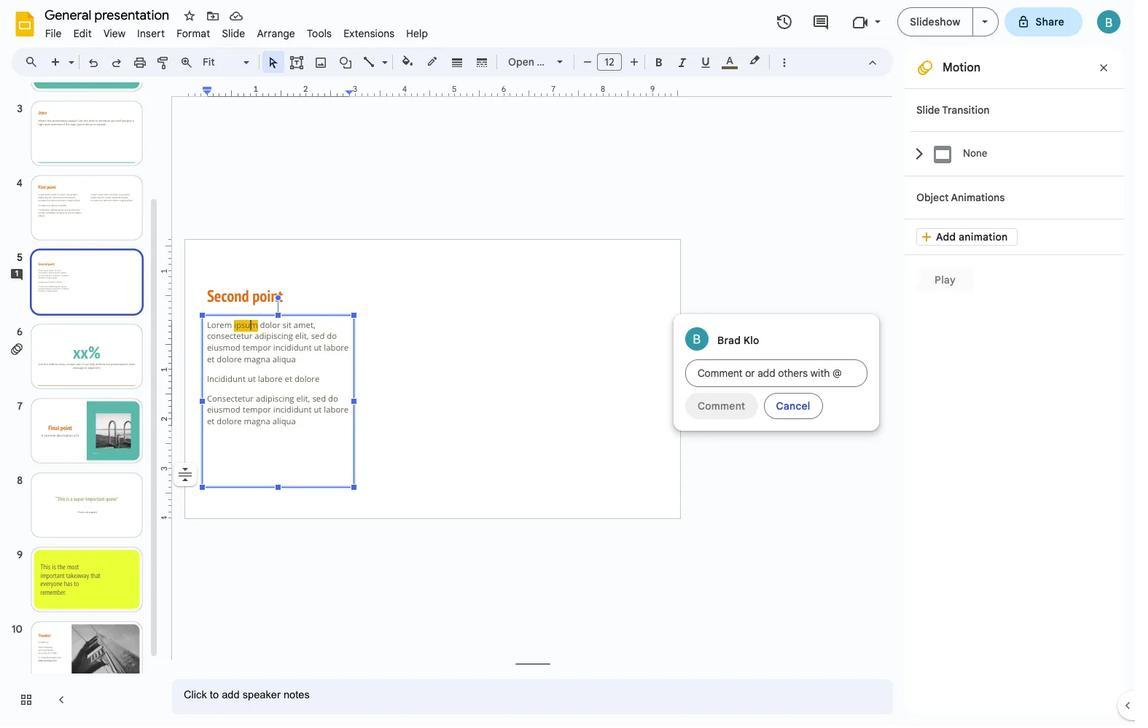 Task type: describe. For each thing, give the bounding box(es) containing it.
object
[[917, 191, 949, 204]]

presentation options image
[[982, 20, 988, 23]]

share button
[[1004, 7, 1083, 36]]

font list. open sans selected. option
[[508, 52, 560, 72]]

sans
[[537, 55, 560, 69]]

left margin image
[[186, 85, 211, 96]]

insert
[[137, 27, 165, 40]]

play button
[[917, 267, 974, 293]]

brad klo
[[717, 334, 759, 347]]

arrange menu item
[[251, 25, 301, 42]]

menu bar inside 'menu bar' banner
[[39, 19, 434, 43]]

Comment draft text field
[[685, 360, 868, 387]]

edit
[[73, 27, 92, 40]]

format menu item
[[171, 25, 216, 42]]

list inside the motion application
[[674, 314, 879, 431]]

play
[[935, 273, 956, 287]]

highlight color image
[[747, 52, 763, 69]]

tools
[[307, 27, 332, 40]]

add
[[936, 230, 956, 244]]

insert menu item
[[131, 25, 171, 42]]

comment
[[698, 400, 746, 413]]

brad klo image
[[685, 327, 709, 351]]

motion section
[[905, 47, 1124, 715]]

animation
[[959, 230, 1008, 244]]

file
[[45, 27, 62, 40]]

Font size text field
[[598, 53, 621, 71]]

cancel
[[776, 400, 811, 413]]

Star checkbox
[[179, 6, 200, 26]]

slide menu item
[[216, 25, 251, 42]]

view
[[103, 27, 126, 40]]

slide for slide transition
[[917, 104, 940, 117]]

open
[[508, 55, 534, 69]]

shrink text on overflow image
[[175, 464, 195, 485]]

shape image
[[337, 52, 354, 72]]

edit menu item
[[68, 25, 98, 42]]

menu bar banner
[[0, 0, 1135, 726]]

comment button
[[685, 393, 758, 419]]

none tab
[[911, 131, 1124, 176]]

motion application
[[0, 0, 1135, 726]]

extensions
[[344, 27, 395, 40]]

border dash option
[[474, 52, 490, 72]]



Task type: vqa. For each thing, say whether or not it's contained in the screenshot.
Brad
yes



Task type: locate. For each thing, give the bounding box(es) containing it.
help
[[406, 27, 428, 40]]

Rename text field
[[39, 6, 178, 23]]

Zoom field
[[198, 52, 256, 73]]

border weight option
[[449, 52, 466, 72]]

object animations
[[917, 191, 1005, 204]]

fill color: transparent image
[[399, 52, 416, 71]]

add animation
[[936, 230, 1008, 244]]

slideshow button
[[898, 7, 973, 36]]

slide transition
[[917, 104, 990, 117]]

share
[[1036, 15, 1065, 28]]

border color: transparent image
[[424, 52, 441, 71]]

transition
[[942, 104, 990, 117]]

menu bar
[[39, 19, 434, 43]]

arrange
[[257, 27, 295, 40]]

option
[[174, 463, 197, 486]]

open sans
[[508, 55, 560, 69]]

navigation
[[0, 0, 160, 726]]

main toolbar
[[43, 51, 795, 74]]

0 vertical spatial slide
[[222, 27, 245, 40]]

brad
[[717, 334, 741, 347]]

slide
[[222, 27, 245, 40], [917, 104, 940, 117]]

0 horizontal spatial slide
[[222, 27, 245, 40]]

extensions menu item
[[338, 25, 400, 42]]

list
[[674, 314, 879, 431]]

Font size field
[[597, 53, 628, 74]]

slide inside slide menu item
[[222, 27, 245, 40]]

none
[[963, 147, 987, 159]]

view menu item
[[98, 25, 131, 42]]

menu bar containing file
[[39, 19, 434, 43]]

Zoom text field
[[201, 52, 241, 72]]

Menus field
[[18, 52, 50, 72]]

insert image image
[[312, 52, 329, 72]]

tools menu item
[[301, 25, 338, 42]]

slide for slide
[[222, 27, 245, 40]]

list containing brad klo
[[674, 314, 879, 431]]

file menu item
[[39, 25, 68, 42]]

format
[[177, 27, 210, 40]]

slideshow
[[910, 15, 961, 28]]

cancel button
[[764, 393, 823, 419]]

text color image
[[722, 52, 738, 69]]

slide left transition
[[917, 104, 940, 117]]

add animation button
[[917, 228, 1018, 246]]

klo
[[744, 334, 759, 347]]

slide inside motion section
[[917, 104, 940, 117]]

motion
[[943, 61, 981, 75]]

new slide with layout image
[[65, 52, 74, 58]]

1 horizontal spatial slide
[[917, 104, 940, 117]]

help menu item
[[400, 25, 434, 42]]

animations
[[951, 191, 1005, 204]]

1 vertical spatial slide
[[917, 104, 940, 117]]

slide up the zoom field on the top left
[[222, 27, 245, 40]]



